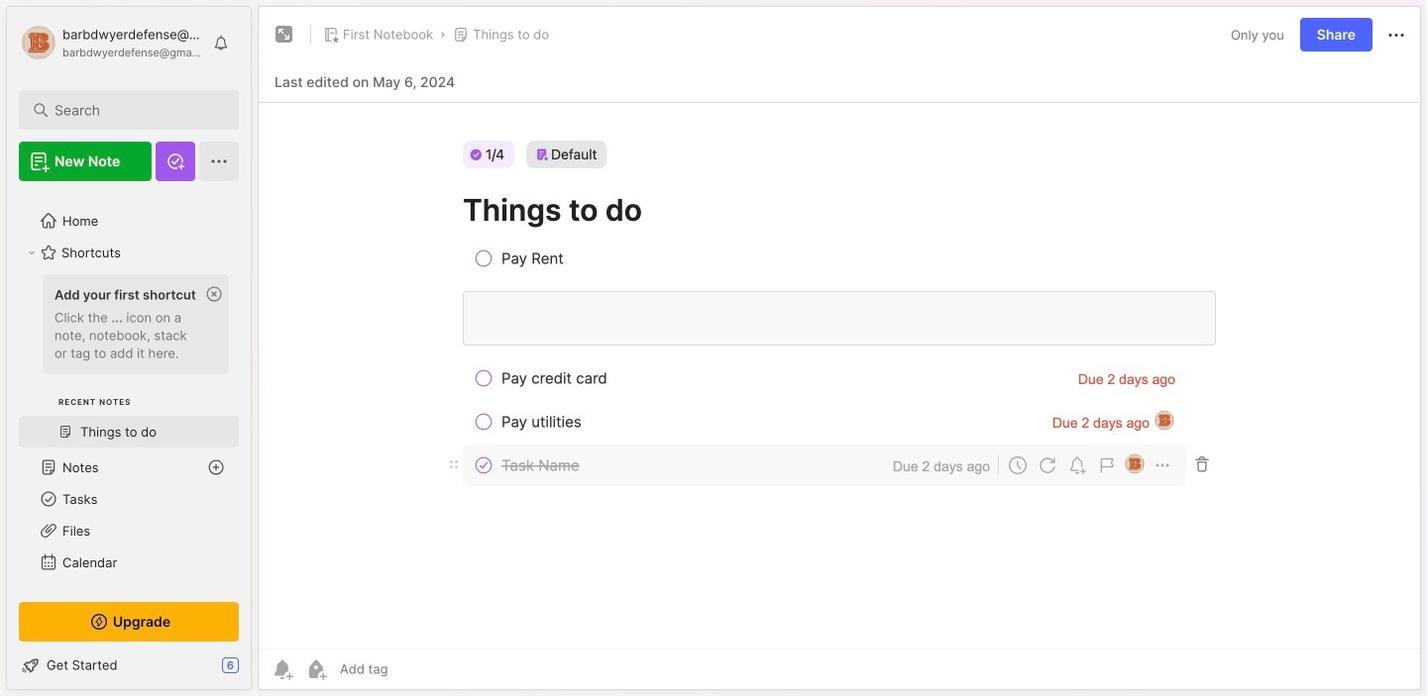 Task type: vqa. For each thing, say whether or not it's contained in the screenshot.
Help and Learning task checklist FIELD
yes



Task type: describe. For each thing, give the bounding box(es) containing it.
group inside main element
[[19, 269, 239, 460]]

Add tag field
[[338, 661, 487, 679]]

Account field
[[19, 23, 202, 62]]

note window element
[[258, 6, 1422, 696]]

expand note image
[[273, 23, 296, 47]]

more actions image
[[1385, 23, 1409, 47]]

Note Editor text field
[[259, 102, 1421, 649]]

Search text field
[[55, 101, 213, 120]]



Task type: locate. For each thing, give the bounding box(es) containing it.
tree
[[7, 193, 251, 697]]

main element
[[0, 0, 258, 697]]

add tag image
[[304, 658, 328, 682]]

click to collapse image
[[250, 660, 265, 684]]

None search field
[[55, 98, 213, 122]]

none search field inside main element
[[55, 98, 213, 122]]

More actions field
[[1385, 22, 1409, 47]]

tree inside main element
[[7, 193, 251, 697]]

group
[[19, 269, 239, 460]]

Help and Learning task checklist field
[[7, 650, 251, 682]]

add a reminder image
[[271, 658, 294, 682]]



